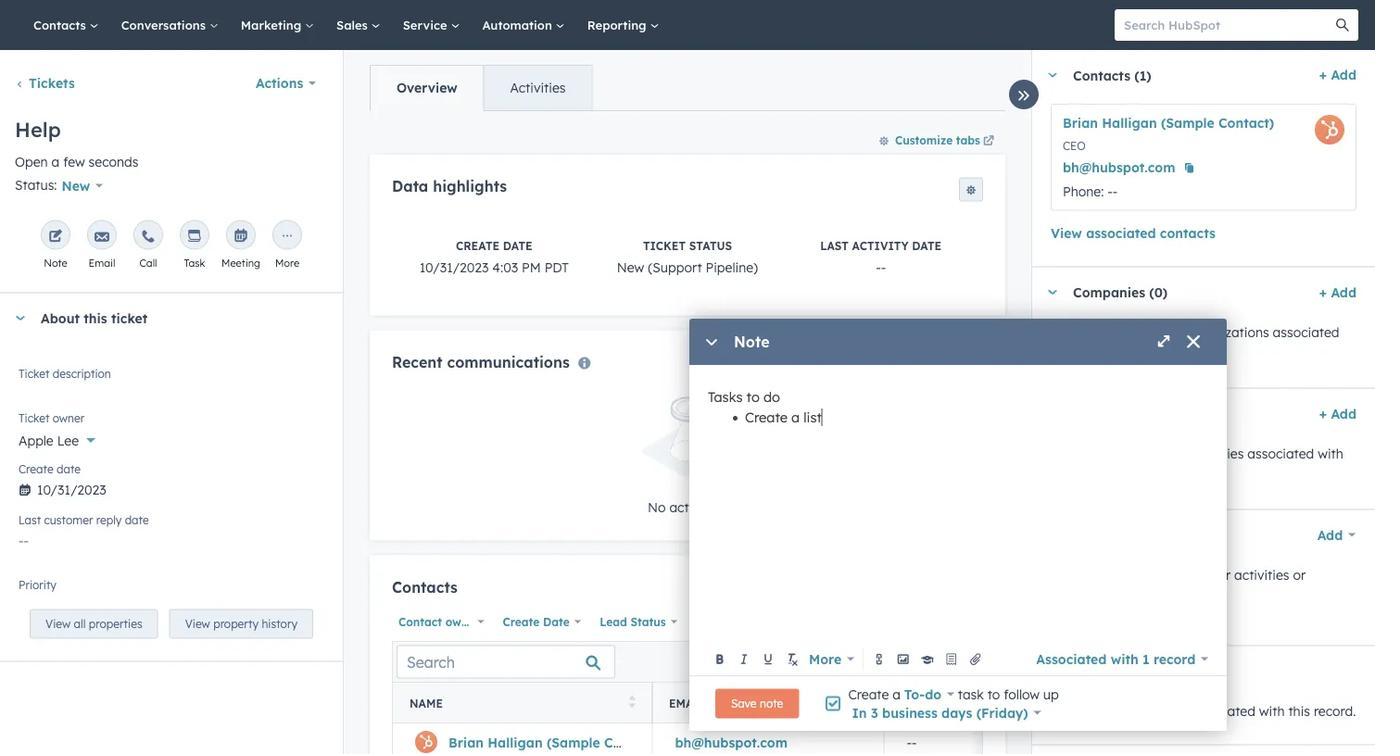 Task type: describe. For each thing, give the bounding box(es) containing it.
+ for companies (0)
[[1319, 284, 1327, 300]]

call image
[[141, 229, 156, 244]]

view for view associated contacts
[[1051, 225, 1082, 241]]

conversations (0)
[[1073, 663, 1188, 680]]

service
[[403, 17, 451, 32]]

view all properties link
[[30, 609, 158, 639]]

name
[[410, 697, 443, 711]]

ticket for ticket description
[[19, 367, 49, 381]]

attached
[[1128, 567, 1184, 583]]

bh@hubspot.com for bh@hubspot.com link to the left
[[675, 734, 788, 751]]

date down lee
[[57, 462, 81, 476]]

email image
[[95, 229, 109, 244]]

1 horizontal spatial brian halligan (sample contact)
[[1063, 115, 1274, 131]]

properties
[[89, 617, 142, 631]]

view associated contacts
[[1051, 225, 1216, 241]]

uploaded
[[1051, 589, 1109, 605]]

with inside "see the businesses or organizations associated with this record."
[[1051, 346, 1077, 362]]

list
[[804, 409, 822, 426]]

all
[[74, 617, 86, 631]]

1 vertical spatial note
[[734, 333, 770, 351]]

open a few seconds
[[15, 154, 139, 170]]

companies
[[1073, 284, 1146, 300]]

0 horizontal spatial contact)
[[604, 734, 660, 751]]

ticket for ticket status new (support pipeline)
[[643, 238, 686, 252]]

bh@hubspot.com for bh@hubspot.com link to the right
[[1063, 159, 1176, 176]]

revenue
[[1110, 445, 1159, 462]]

files
[[1100, 567, 1125, 583]]

recent communications
[[392, 352, 570, 371]]

in 3 business days (friday) button
[[852, 702, 1041, 724]]

lead status
[[600, 615, 666, 629]]

track
[[1051, 445, 1084, 462]]

about this ticket button
[[0, 293, 324, 343]]

actions
[[256, 75, 303, 91]]

lead
[[600, 615, 627, 629]]

tasks
[[708, 389, 743, 405]]

create inside tasks to do create a list
[[745, 409, 788, 426]]

conversations
[[1100, 703, 1185, 719]]

this inside track the revenue opportunities associated with this record.
[[1051, 468, 1073, 484]]

caret image
[[15, 316, 26, 321]]

Last customer reply date text field
[[19, 524, 324, 554]]

view associated contacts link
[[1051, 222, 1216, 244]]

0 horizontal spatial more
[[275, 256, 299, 269]]

service link
[[392, 0, 471, 50]]

reply
[[96, 513, 122, 527]]

contact owner
[[399, 615, 480, 629]]

no activities. alert
[[392, 393, 983, 519]]

few
[[63, 154, 85, 170]]

contacts
[[1160, 225, 1216, 241]]

status
[[689, 238, 732, 252]]

conversations link
[[110, 0, 230, 50]]

Search search field
[[397, 646, 615, 679]]

call
[[139, 256, 157, 269]]

ticket for ticket owner
[[19, 411, 49, 425]]

do inside popup button
[[925, 686, 942, 702]]

view property history
[[185, 617, 297, 631]]

tickets link
[[15, 75, 75, 91]]

businesses
[[1100, 324, 1166, 340]]

seconds
[[89, 154, 139, 170]]

meeting image
[[234, 229, 248, 244]]

see for see the businesses or organizations associated with this record.
[[1051, 324, 1073, 340]]

create date 10/31/2023 4:03 pm pdt
[[420, 238, 569, 275]]

date inside create date 10/31/2023 4:03 pm pdt
[[503, 238, 533, 252]]

ticket owner
[[19, 411, 84, 425]]

marketing link
[[230, 0, 325, 50]]

pipeline)
[[706, 259, 758, 275]]

marketing
[[241, 17, 305, 32]]

new inside ticket status new (support pipeline)
[[617, 259, 644, 275]]

pdt
[[545, 259, 569, 275]]

task
[[958, 686, 984, 702]]

this inside "see the businesses or organizations associated with this record."
[[1080, 346, 1102, 362]]

recent
[[392, 352, 443, 371]]

last for date
[[19, 513, 41, 527]]

0 vertical spatial contact)
[[1219, 115, 1274, 131]]

task to follow up
[[954, 686, 1059, 702]]

a for create
[[893, 686, 901, 702]]

communications
[[447, 352, 570, 371]]

activities
[[510, 80, 566, 96]]

create a
[[848, 686, 904, 702]]

view for view all properties
[[45, 617, 71, 631]]

associated inside "see the businesses or organizations associated with this record."
[[1273, 324, 1340, 340]]

the for files
[[1077, 567, 1097, 583]]

record. inside track the revenue opportunities associated with this record.
[[1076, 468, 1119, 484]]

activity
[[852, 238, 909, 252]]

date inside last activity date --
[[912, 238, 942, 252]]

task
[[184, 256, 205, 269]]

contact owner button
[[392, 610, 489, 634]]

phone:
[[1063, 183, 1104, 199]]

press to sort. element for email
[[860, 696, 867, 711]]

save
[[731, 697, 757, 711]]

customize tabs link
[[870, 125, 1006, 155]]

create date
[[19, 462, 81, 476]]

your
[[1204, 567, 1231, 583]]

add for + add button for companies (0)
[[1331, 284, 1357, 300]]

or inside "see the businesses or organizations associated with this record."
[[1170, 324, 1182, 340]]

associated with 1 record
[[1036, 651, 1196, 667]]

no
[[648, 499, 666, 515]]

automation link
[[471, 0, 576, 50]]

activities
[[1235, 567, 1290, 583]]

(0) for companies (0)
[[1149, 284, 1168, 300]]

close dialog image
[[1186, 335, 1201, 350]]

priority
[[19, 578, 56, 592]]

days
[[942, 705, 972, 721]]

contacts (1)
[[1073, 67, 1152, 83]]

0 horizontal spatial brian halligan (sample contact)
[[449, 734, 660, 751]]

record. inside "see the businesses or organizations associated with this record."
[[1106, 346, 1148, 362]]

opportunities
[[1162, 445, 1244, 462]]

0 horizontal spatial halligan
[[488, 734, 543, 751]]

view property history link
[[169, 609, 313, 639]]

meeting
[[221, 256, 260, 269]]

create for create date
[[503, 615, 540, 629]]

+ add for contacts (1)
[[1319, 67, 1357, 83]]

owner for ticket owner
[[53, 411, 84, 425]]

to down files
[[1112, 589, 1125, 605]]

1 horizontal spatial bh@hubspot.com link
[[1063, 157, 1176, 179]]

add button
[[1305, 517, 1357, 554]]

last customer reply date
[[19, 513, 149, 527]]

this inside 'about this ticket' 'dropdown button'
[[84, 310, 107, 326]]

tabs
[[956, 133, 980, 147]]

up
[[1043, 686, 1059, 702]]

ticket status new (support pipeline)
[[617, 238, 758, 275]]

to inside tasks to do create a list
[[747, 389, 760, 405]]

1 horizontal spatial halligan
[[1102, 115, 1157, 131]]

search button
[[1327, 9, 1359, 41]]

3
[[871, 705, 878, 721]]

minimize dialog image
[[704, 335, 719, 350]]

view for view property history
[[185, 617, 210, 631]]

highlights
[[433, 177, 507, 196]]

see for see the conversations associated with this record.
[[1051, 703, 1073, 719]]

or inside see the files attached to your activities or uploaded to this record.
[[1293, 567, 1306, 583]]

number
[[944, 697, 994, 711]]

with inside track the revenue opportunities associated with this record.
[[1318, 445, 1344, 462]]

do inside tasks to do create a list
[[764, 389, 780, 405]]

add inside popup button
[[1318, 527, 1343, 543]]

a for open
[[51, 154, 60, 170]]

sales
[[336, 17, 371, 32]]

contacts for contacts link
[[33, 17, 90, 32]]



Task type: locate. For each thing, give the bounding box(es) containing it.
3 see from the top
[[1051, 703, 1073, 719]]

contacts
[[33, 17, 90, 32], [1073, 67, 1131, 83], [392, 578, 458, 596]]

history
[[262, 617, 297, 631]]

lee
[[57, 432, 79, 448]]

press to sort. element down the lead status
[[629, 696, 636, 711]]

about this ticket
[[41, 310, 148, 326]]

0 horizontal spatial contacts
[[33, 17, 90, 32]]

associated right the organizations
[[1273, 324, 1340, 340]]

1 vertical spatial + add button
[[1319, 281, 1357, 304]]

1 vertical spatial (sample
[[547, 734, 600, 751]]

0 vertical spatial see
[[1051, 324, 1073, 340]]

0 vertical spatial halligan
[[1102, 115, 1157, 131]]

apple
[[19, 432, 53, 448]]

1 vertical spatial do
[[925, 686, 942, 702]]

with down conversations (0) dropdown button
[[1259, 703, 1285, 719]]

last inside last activity date --
[[820, 238, 849, 252]]

Ticket description text field
[[19, 364, 324, 401]]

1 horizontal spatial press to sort. element
[[860, 696, 867, 711]]

contacts link
[[22, 0, 110, 50]]

1 horizontal spatial new
[[617, 259, 644, 275]]

1 horizontal spatial owner
[[446, 615, 480, 629]]

sales link
[[325, 0, 392, 50]]

apple lee
[[19, 432, 79, 448]]

see down companies
[[1051, 324, 1073, 340]]

1 vertical spatial bh@hubspot.com link
[[675, 734, 788, 751]]

0 vertical spatial brian halligan (sample contact) link
[[1063, 115, 1274, 131]]

brian
[[1063, 115, 1098, 131], [449, 734, 484, 751]]

1 vertical spatial brian
[[449, 734, 484, 751]]

open
[[15, 154, 48, 170]]

1 horizontal spatial bh@hubspot.com
[[1063, 159, 1176, 176]]

2 vertical spatial +
[[1319, 405, 1327, 422]]

create inside create date popup button
[[503, 615, 540, 629]]

bh@hubspot.com link up phone: --
[[1063, 157, 1176, 179]]

save note button
[[715, 689, 799, 719]]

4:03
[[492, 259, 518, 275]]

2 horizontal spatial view
[[1051, 225, 1082, 241]]

see for see the files attached to your activities or uploaded to this record.
[[1051, 567, 1073, 583]]

reporting link
[[576, 0, 670, 50]]

to-do
[[904, 686, 942, 702]]

option
[[78, 585, 118, 601]]

0 horizontal spatial (sample
[[547, 734, 600, 751]]

caret image left companies
[[1047, 290, 1058, 295]]

(sample
[[1161, 115, 1215, 131], [547, 734, 600, 751]]

0 vertical spatial brian halligan (sample contact)
[[1063, 115, 1274, 131]]

ceo
[[1063, 139, 1086, 153]]

2 vertical spatial a
[[893, 686, 901, 702]]

ticket up (support
[[643, 238, 686, 252]]

0 vertical spatial bh@hubspot.com
[[1063, 159, 1176, 176]]

overview button
[[371, 66, 483, 110]]

a inside tasks to do create a list
[[792, 409, 800, 426]]

contacts up tickets
[[33, 17, 90, 32]]

press to sort. element left the 3
[[860, 696, 867, 711]]

no activities.
[[648, 499, 728, 515]]

press to sort. element
[[629, 696, 636, 711], [860, 696, 867, 711]]

owner up lee
[[53, 411, 84, 425]]

1 horizontal spatial more
[[809, 651, 842, 667]]

contact)
[[1219, 115, 1274, 131], [604, 734, 660, 751]]

0 vertical spatial caret image
[[1047, 73, 1058, 77]]

1 vertical spatial last
[[19, 513, 41, 527]]

email down email image
[[89, 256, 115, 269]]

more inside popup button
[[809, 651, 842, 667]]

1 horizontal spatial (sample
[[1161, 115, 1215, 131]]

brian halligan (sample contact) link
[[1063, 115, 1274, 131], [449, 734, 660, 751]]

1 vertical spatial + add
[[1319, 284, 1357, 300]]

the for revenue
[[1087, 445, 1107, 462]]

last left activity
[[820, 238, 849, 252]]

1 vertical spatial ticket
[[19, 367, 49, 381]]

0 horizontal spatial a
[[51, 154, 60, 170]]

create for create date
[[19, 462, 53, 476]]

owner right contact
[[446, 615, 480, 629]]

0 vertical spatial (sample
[[1161, 115, 1215, 131]]

view left property
[[185, 617, 210, 631]]

1 horizontal spatial press to sort. image
[[860, 696, 867, 709]]

create inside create date 10/31/2023 4:03 pm pdt
[[456, 238, 500, 252]]

(0) inside 'dropdown button'
[[1149, 284, 1168, 300]]

0 vertical spatial do
[[764, 389, 780, 405]]

1 press to sort. image from the left
[[629, 696, 636, 709]]

this inside see the files attached to your activities or uploaded to this record.
[[1129, 589, 1150, 605]]

conversations
[[121, 17, 209, 32], [1073, 663, 1166, 680]]

track the revenue opportunities associated with this record.
[[1051, 445, 1344, 484]]

halligan down search search field
[[488, 734, 543, 751]]

(friday)
[[976, 705, 1028, 721]]

0 horizontal spatial new
[[62, 177, 90, 194]]

save note
[[731, 697, 783, 711]]

last activity date --
[[820, 238, 942, 275]]

customer
[[44, 513, 93, 527]]

new button
[[57, 174, 115, 198]]

press to sort. image for email
[[860, 696, 867, 709]]

email left save
[[669, 697, 706, 711]]

ticket description
[[19, 367, 111, 381]]

expand dialog image
[[1157, 335, 1171, 350]]

1 vertical spatial brian halligan (sample contact)
[[449, 734, 660, 751]]

2 vertical spatial + add button
[[1319, 403, 1357, 425]]

bh@hubspot.com down save
[[675, 734, 788, 751]]

see up uploaded
[[1051, 567, 1073, 583]]

view
[[1051, 225, 1082, 241], [45, 617, 71, 631], [185, 617, 210, 631]]

conversations for conversations (0)
[[1073, 663, 1166, 680]]

see the files attached to your activities or uploaded to this record.
[[1051, 567, 1306, 605]]

+ add button for contacts (1)
[[1319, 64, 1357, 86]]

Create date text field
[[19, 473, 324, 503]]

caret image
[[1047, 73, 1058, 77], [1047, 290, 1058, 295]]

1
[[1143, 651, 1150, 667]]

date
[[543, 615, 570, 629]]

associated with 1 record button
[[1036, 646, 1208, 672]]

0 vertical spatial note
[[44, 256, 67, 269]]

associated right opportunities
[[1248, 445, 1314, 462]]

2 horizontal spatial contacts
[[1073, 67, 1131, 83]]

see the businesses or organizations associated with this record.
[[1051, 324, 1340, 362]]

0 horizontal spatial brian
[[449, 734, 484, 751]]

+ add button for companies (0)
[[1319, 281, 1357, 304]]

select
[[19, 585, 55, 601]]

create up 10/31/2023
[[456, 238, 500, 252]]

0 vertical spatial contacts
[[33, 17, 90, 32]]

with down companies
[[1051, 346, 1077, 362]]

1 vertical spatial (0)
[[1170, 663, 1188, 680]]

or right the 'activities'
[[1293, 567, 1306, 583]]

1 press to sort. element from the left
[[629, 696, 636, 711]]

2 vertical spatial ticket
[[19, 411, 49, 425]]

pm
[[522, 259, 541, 275]]

select an option button
[[19, 575, 324, 605]]

create down apple
[[19, 462, 53, 476]]

see down up
[[1051, 703, 1073, 719]]

status:
[[15, 177, 57, 193]]

1 vertical spatial caret image
[[1047, 290, 1058, 295]]

a left few
[[51, 154, 60, 170]]

1 horizontal spatial note
[[734, 333, 770, 351]]

view down phone:
[[1051, 225, 1082, 241]]

press to sort. image
[[629, 696, 636, 709], [860, 696, 867, 709]]

a left 'list' at the bottom
[[792, 409, 800, 426]]

to left your
[[1187, 567, 1200, 583]]

1 + add from the top
[[1319, 67, 1357, 83]]

1 vertical spatial brian halligan (sample contact) link
[[449, 734, 660, 751]]

0 horizontal spatial press to sort. element
[[629, 696, 636, 711]]

new left (support
[[617, 259, 644, 275]]

note
[[760, 697, 783, 711]]

customize
[[895, 133, 953, 147]]

0 horizontal spatial or
[[1170, 324, 1182, 340]]

date
[[503, 238, 533, 252], [912, 238, 942, 252], [57, 462, 81, 476], [125, 513, 149, 527]]

press to sort. image left the 3
[[860, 696, 867, 709]]

+
[[1319, 67, 1327, 83], [1319, 284, 1327, 300], [1319, 405, 1327, 422]]

note down the note image
[[44, 256, 67, 269]]

date right reply
[[125, 513, 149, 527]]

0 vertical spatial email
[[89, 256, 115, 269]]

1 horizontal spatial contact)
[[1219, 115, 1274, 131]]

0 vertical spatial + add button
[[1319, 64, 1357, 86]]

0 horizontal spatial press to sort. image
[[629, 696, 636, 709]]

navigation
[[370, 65, 593, 111]]

0 horizontal spatial brian halligan (sample contact) link
[[449, 734, 660, 751]]

0 vertical spatial ticket
[[643, 238, 686, 252]]

caret image left "contacts (1)"
[[1047, 73, 1058, 77]]

see inside "see the businesses or organizations associated with this record."
[[1051, 324, 1073, 340]]

view left "all"
[[45, 617, 71, 631]]

ticket left description
[[19, 367, 49, 381]]

caret image inside contacts (1) "dropdown button"
[[1047, 73, 1058, 77]]

task image
[[187, 229, 202, 244]]

contact
[[399, 615, 442, 629]]

1 horizontal spatial brian
[[1063, 115, 1098, 131]]

create left date
[[503, 615, 540, 629]]

the inside "see the businesses or organizations associated with this record."
[[1077, 324, 1097, 340]]

2 vertical spatial see
[[1051, 703, 1073, 719]]

1 vertical spatial conversations
[[1073, 663, 1166, 680]]

record
[[1154, 651, 1196, 667]]

last for -
[[820, 238, 849, 252]]

new inside new popup button
[[62, 177, 90, 194]]

(0) right 1
[[1170, 663, 1188, 680]]

contacts inside "dropdown button"
[[1073, 67, 1131, 83]]

10/31/2023
[[420, 259, 489, 275]]

1 vertical spatial more
[[809, 651, 842, 667]]

with up the add popup button
[[1318, 445, 1344, 462]]

contacts left (1)
[[1073, 67, 1131, 83]]

note image
[[48, 229, 63, 244]]

note right minimize dialog icon
[[734, 333, 770, 351]]

add for 3rd + add button
[[1331, 405, 1357, 422]]

1 vertical spatial or
[[1293, 567, 1306, 583]]

(0) inside dropdown button
[[1170, 663, 1188, 680]]

bh@hubspot.com up phone: --
[[1063, 159, 1176, 176]]

associated inside track the revenue opportunities associated with this record.
[[1248, 445, 1314, 462]]

brian halligan (sample contact) link for bh@hubspot.com
[[449, 734, 660, 751]]

create up the 3
[[848, 686, 889, 702]]

0 horizontal spatial last
[[19, 513, 41, 527]]

2 + from the top
[[1319, 284, 1327, 300]]

0 vertical spatial (0)
[[1149, 284, 1168, 300]]

caret image for companies (0)
[[1047, 290, 1058, 295]]

last left the customer
[[19, 513, 41, 527]]

1 horizontal spatial email
[[669, 697, 706, 711]]

an
[[59, 585, 75, 601]]

2 see from the top
[[1051, 567, 1073, 583]]

1 horizontal spatial or
[[1293, 567, 1306, 583]]

bh@hubspot.com link down save
[[675, 734, 788, 751]]

3 + add button from the top
[[1319, 403, 1357, 425]]

contacts for contacts (1)
[[1073, 67, 1131, 83]]

phone number
[[901, 697, 994, 711]]

2 + add from the top
[[1319, 284, 1357, 300]]

brian down search search field
[[449, 734, 484, 751]]

create for create a
[[848, 686, 889, 702]]

create for create date 10/31/2023 4:03 pm pdt
[[456, 238, 500, 252]]

0 vertical spatial new
[[62, 177, 90, 194]]

record. inside see the files attached to your activities or uploaded to this record.
[[1154, 589, 1196, 605]]

new down open a few seconds
[[62, 177, 90, 194]]

create date button
[[496, 610, 586, 634]]

tasks to do create a list
[[708, 389, 822, 426]]

1 vertical spatial email
[[669, 697, 706, 711]]

(0) up the businesses
[[1149, 284, 1168, 300]]

owner for contact owner
[[446, 615, 480, 629]]

activities button
[[483, 66, 592, 110]]

phone: --
[[1063, 183, 1118, 199]]

conversations for conversations
[[121, 17, 209, 32]]

with inside associated with 1 record "popup button"
[[1111, 651, 1139, 667]]

2 + add button from the top
[[1319, 281, 1357, 304]]

ticket
[[111, 310, 148, 326]]

ticket up apple
[[19, 411, 49, 425]]

0 vertical spatial last
[[820, 238, 849, 252]]

create left 'list' at the bottom
[[745, 409, 788, 426]]

contacts (1) button
[[1032, 50, 1312, 100]]

owner
[[53, 411, 84, 425], [446, 615, 480, 629]]

2 vertical spatial + add
[[1319, 405, 1357, 422]]

2 press to sort. element from the left
[[860, 696, 867, 711]]

to up (friday)
[[988, 686, 1000, 702]]

+ add for companies (0)
[[1319, 284, 1357, 300]]

1 vertical spatial halligan
[[488, 734, 543, 751]]

2 caret image from the top
[[1047, 290, 1058, 295]]

0 horizontal spatial note
[[44, 256, 67, 269]]

1 vertical spatial owner
[[446, 615, 480, 629]]

0 vertical spatial conversations
[[121, 17, 209, 32]]

status
[[631, 615, 666, 629]]

--
[[907, 734, 917, 751]]

navigation containing overview
[[370, 65, 593, 111]]

1 horizontal spatial view
[[185, 617, 210, 631]]

(0)
[[1149, 284, 1168, 300], [1170, 663, 1188, 680]]

1 vertical spatial contact)
[[604, 734, 660, 751]]

caret image for contacts (1)
[[1047, 73, 1058, 77]]

to
[[747, 389, 760, 405], [1187, 567, 1200, 583], [1112, 589, 1125, 605], [988, 686, 1000, 702]]

0 vertical spatial brian
[[1063, 115, 1098, 131]]

1 caret image from the top
[[1047, 73, 1058, 77]]

conversations inside dropdown button
[[1073, 663, 1166, 680]]

+ for contacts (1)
[[1319, 67, 1327, 83]]

Search HubSpot search field
[[1115, 9, 1342, 41]]

property
[[213, 617, 259, 631]]

the inside see the files attached to your activities or uploaded to this record.
[[1077, 567, 1097, 583]]

brian halligan (sample contact) link for view associated contacts
[[1063, 115, 1274, 131]]

press to sort. image for name
[[629, 696, 636, 709]]

about
[[41, 310, 80, 326]]

halligan down (1)
[[1102, 115, 1157, 131]]

reporting
[[587, 17, 650, 32]]

a left "to-"
[[893, 686, 901, 702]]

associated down phone: --
[[1086, 225, 1156, 241]]

tickets
[[29, 75, 75, 91]]

the for conversations
[[1077, 703, 1097, 719]]

a
[[51, 154, 60, 170], [792, 409, 800, 426], [893, 686, 901, 702]]

3 + from the top
[[1319, 405, 1327, 422]]

1 horizontal spatial brian halligan (sample contact) link
[[1063, 115, 1274, 131]]

1 + add button from the top
[[1319, 64, 1357, 86]]

0 vertical spatial + add
[[1319, 67, 1357, 83]]

0 horizontal spatial conversations
[[121, 17, 209, 32]]

the for businesses
[[1077, 324, 1097, 340]]

press to sort. image down the lead status
[[629, 696, 636, 709]]

0 vertical spatial or
[[1170, 324, 1182, 340]]

1 horizontal spatial conversations
[[1073, 663, 1166, 680]]

0 horizontal spatial bh@hubspot.com link
[[675, 734, 788, 751]]

2 vertical spatial contacts
[[392, 578, 458, 596]]

see the conversations associated with this record.
[[1051, 703, 1356, 719]]

0 vertical spatial more
[[275, 256, 299, 269]]

date right activity
[[912, 238, 942, 252]]

0 horizontal spatial (0)
[[1149, 284, 1168, 300]]

companies (0) button
[[1032, 267, 1312, 317]]

1 + from the top
[[1319, 67, 1327, 83]]

companies (0)
[[1073, 284, 1168, 300]]

0 horizontal spatial email
[[89, 256, 115, 269]]

automation
[[482, 17, 556, 32]]

1 vertical spatial +
[[1319, 284, 1327, 300]]

the right track
[[1087, 445, 1107, 462]]

1 vertical spatial bh@hubspot.com
[[675, 734, 788, 751]]

0 horizontal spatial do
[[764, 389, 780, 405]]

more image
[[280, 229, 295, 244]]

add for + add button corresponding to contacts (1)
[[1331, 67, 1357, 83]]

1 horizontal spatial do
[[925, 686, 942, 702]]

or left the close dialog 'image' at the right of page
[[1170, 324, 1182, 340]]

with left 1
[[1111, 651, 1139, 667]]

0 vertical spatial a
[[51, 154, 60, 170]]

1 vertical spatial a
[[792, 409, 800, 426]]

contacts up contact
[[392, 578, 458, 596]]

0 horizontal spatial bh@hubspot.com
[[675, 734, 788, 751]]

search image
[[1336, 19, 1349, 32]]

(0) for conversations (0)
[[1170, 663, 1188, 680]]

1 vertical spatial new
[[617, 259, 644, 275]]

date up 4:03
[[503, 238, 533, 252]]

0 vertical spatial bh@hubspot.com link
[[1063, 157, 1176, 179]]

lead status button
[[593, 610, 682, 634]]

the down associated on the right of the page
[[1077, 703, 1097, 719]]

with
[[1051, 346, 1077, 362], [1318, 445, 1344, 462], [1111, 651, 1139, 667], [1259, 703, 1285, 719]]

brian up ceo
[[1063, 115, 1098, 131]]

owner inside popup button
[[446, 615, 480, 629]]

press to sort. element for name
[[629, 696, 636, 711]]

the inside track the revenue opportunities associated with this record.
[[1087, 445, 1107, 462]]

ticket inside ticket status new (support pipeline)
[[643, 238, 686, 252]]

1 horizontal spatial a
[[792, 409, 800, 426]]

3 + add from the top
[[1319, 405, 1357, 422]]

to right tasks
[[747, 389, 760, 405]]

1 vertical spatial contacts
[[1073, 67, 1131, 83]]

1 see from the top
[[1051, 324, 1073, 340]]

associated inside view associated contacts link
[[1086, 225, 1156, 241]]

1 horizontal spatial (0)
[[1170, 663, 1188, 680]]

2 press to sort. image from the left
[[860, 696, 867, 709]]

caret image inside companies (0) 'dropdown button'
[[1047, 290, 1058, 295]]

(1)
[[1135, 67, 1152, 83]]

0 horizontal spatial owner
[[53, 411, 84, 425]]

the down companies
[[1077, 324, 1097, 340]]

see inside see the files attached to your activities or uploaded to this record.
[[1051, 567, 1073, 583]]

1 vertical spatial see
[[1051, 567, 1073, 583]]

to-do button
[[904, 683, 954, 706]]

associated down conversations (0) dropdown button
[[1189, 703, 1256, 719]]

the
[[1077, 324, 1097, 340], [1087, 445, 1107, 462], [1077, 567, 1097, 583], [1077, 703, 1097, 719]]

the up uploaded
[[1077, 567, 1097, 583]]



Task type: vqa. For each thing, say whether or not it's contained in the screenshot.
bottommost The New
yes



